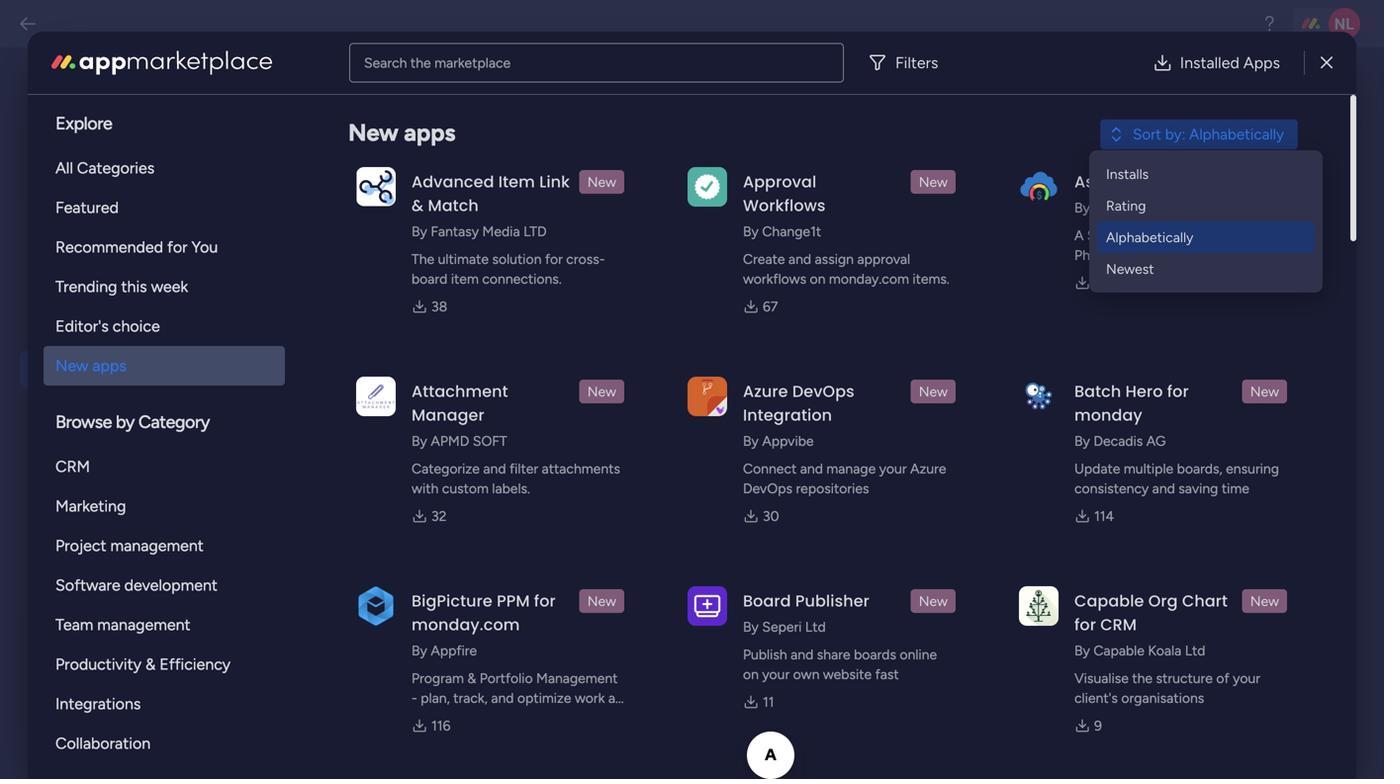 Task type: vqa. For each thing, say whether or not it's contained in the screenshot.


Task type: describe. For each thing, give the bounding box(es) containing it.
organisations
[[1122, 690, 1205, 707]]

help image
[[1260, 14, 1280, 34]]

manage
[[827, 461, 876, 477]]

manager
[[412, 404, 485, 427]]

explore
[[55, 113, 112, 134]]

management for project management
[[110, 537, 204, 556]]

app logo image for azure devops integration
[[688, 377, 727, 416]]

customization button
[[20, 220, 249, 259]]

search the marketplace
[[364, 54, 511, 71]]

menu menu
[[1097, 158, 1315, 285]]

0 horizontal spatial apps
[[92, 357, 127, 376]]

at inside 'program & portfolio management - plan, track, and optimize work at all levels in any agile or hybrid framework'
[[608, 690, 621, 707]]

app logo image for board publisher
[[688, 587, 727, 626]]

by fantasy media ltd
[[412, 223, 547, 240]]

team
[[55, 616, 93, 635]]

website
[[823, 667, 872, 683]]

publisher
[[796, 590, 870, 613]]

seperi
[[762, 619, 802, 636]]

back to workspace image
[[18, 14, 38, 34]]

board
[[412, 271, 448, 287]]

editor's
[[55, 317, 109, 336]]

gives
[[528, 375, 563, 392]]

item
[[451, 271, 479, 287]]

for inside batch hero for monday
[[1168, 381, 1189, 403]]

monday inside batch hero for monday
[[1075, 404, 1143, 427]]

and inside create and assign approval workflows on monday.com items.
[[789, 251, 812, 268]]

more
[[75, 127, 109, 144]]

0 vertical spatial crm
[[55, 458, 90, 477]]

9
[[1094, 718, 1102, 735]]

you
[[567, 375, 591, 392]]

management inside 'program & portfolio management - plan, track, and optimize work at all levels in any agile or hybrid framework'
[[536, 670, 618, 687]]

hybrid
[[555, 710, 594, 727]]

general button
[[20, 177, 249, 215]]

alphabetically inside menu menu
[[1106, 229, 1194, 246]]

tidy up
[[74, 490, 135, 511]]

marketing
[[55, 497, 126, 516]]

fast
[[875, 667, 899, 683]]

it's
[[496, 419, 516, 437]]

chart
[[1182, 590, 1228, 613]]

recommended
[[55, 238, 163, 257]]

by for azure devops integration
[[743, 433, 759, 450]]

newest
[[1106, 261, 1154, 278]]

non-
[[1200, 247, 1232, 264]]

structure
[[1156, 670, 1213, 687]]

general
[[74, 185, 136, 206]]

for inside capable org chart for crm
[[1075, 614, 1096, 636]]

ltd
[[524, 223, 547, 240]]

new for advanced item link & match
[[588, 174, 617, 191]]

in inside the monday app api gives you powerful capabilities in order to enhance your monday app experience. it's very important to keep your api token secure.
[[466, 397, 478, 415]]

copy button
[[653, 170, 724, 202]]

share
[[817, 647, 851, 664]]

for inside bigpicture ppm for monday.com
[[534, 590, 556, 613]]

sort by: alphabetically
[[1133, 126, 1285, 144]]

documentation
[[442, 271, 544, 288]]

keep
[[639, 419, 671, 437]]

board publisher
[[743, 590, 870, 613]]

learn
[[35, 127, 71, 144]]

attachments
[[542, 461, 620, 477]]

board
[[743, 590, 791, 613]]

update
[[1075, 461, 1121, 477]]

and inside connect and manage your azure devops repositories
[[800, 461, 823, 477]]

management for team management
[[97, 616, 191, 635]]

38
[[431, 298, 447, 315]]

1 horizontal spatial apps
[[404, 118, 456, 147]]

by for batch hero for monday
[[1075, 433, 1090, 450]]

apps inside button
[[74, 577, 115, 598]]

advanced item link & match
[[412, 171, 570, 217]]

monday icon image
[[348, 373, 367, 402]]

copy
[[683, 178, 716, 194]]

update multiple boards, ensuring consistency and saving time
[[1075, 461, 1280, 497]]

smarter
[[1087, 227, 1137, 244]]

1 vertical spatial capable
[[1094, 643, 1145, 660]]

assign
[[815, 251, 854, 268]]

only
[[469, 210, 494, 226]]

token for api v2 token
[[396, 90, 454, 116]]

for inside the ultimate solution for cross- board item connections.
[[545, 251, 563, 268]]

personal api token
[[329, 144, 455, 162]]

api right the ltd
[[549, 210, 569, 226]]

filter
[[510, 461, 538, 477]]

& inside advanced item link & match
[[412, 194, 424, 217]]

the for search
[[411, 54, 431, 71]]

api left v2
[[329, 90, 362, 116]]

project
[[55, 537, 106, 556]]

116
[[431, 718, 451, 735]]

by seperi ltd
[[743, 619, 826, 636]]

your inside publish and share boards online on your own website fast
[[762, 667, 790, 683]]

content
[[74, 533, 140, 555]]

by for advanced item link & match
[[412, 223, 427, 240]]

can
[[548, 271, 572, 288]]

app logo image for approval workflows
[[688, 167, 727, 207]]

all
[[412, 710, 425, 727]]

assets.
[[1075, 267, 1119, 284]]

connections.
[[482, 271, 562, 287]]

permissions
[[74, 620, 168, 642]]

0 horizontal spatial new apps
[[55, 357, 127, 376]]

your down powerful
[[599, 397, 629, 415]]

administration learn more
[[35, 84, 232, 144]]

developers.monday.com link
[[388, 293, 550, 311]]

to inside a smarter way to manage physical assets and non-physical assets.
[[1171, 227, 1184, 244]]

the for the monday app api gives you powerful capabilities in order to enhance your monday app experience. it's very important to keep your api token secure.
[[388, 375, 413, 392]]

agile
[[506, 710, 535, 727]]

enhance
[[539, 397, 595, 415]]

category
[[138, 412, 210, 433]]

the for the api documentation can be found at developers.monday.com
[[388, 271, 413, 288]]

azure inside azure devops integration
[[743, 381, 788, 403]]

your right keep
[[674, 419, 704, 437]]

crm inside capable org chart for crm
[[1101, 614, 1137, 636]]

and inside a smarter way to manage physical assets and non-physical assets.
[[1173, 247, 1196, 264]]

monday.com inside create and assign approval workflows on monday.com items.
[[829, 271, 909, 287]]

media
[[482, 223, 520, 240]]

app logo image for attachment manager
[[356, 377, 396, 416]]

app logo image for batch hero for monday
[[1019, 377, 1059, 416]]

devops inside azure devops integration
[[793, 381, 855, 403]]

usage stats button
[[20, 438, 249, 477]]

all
[[55, 159, 73, 178]]

api v2 token
[[329, 90, 454, 116]]

are
[[448, 210, 466, 226]]

32
[[431, 508, 447, 525]]

portfolio
[[480, 670, 533, 687]]

new for batch hero for monday
[[1251, 383, 1280, 400]]

apps button
[[20, 569, 249, 607]]

security button
[[20, 307, 249, 346]]

copier
[[73, 691, 123, 712]]

content directory
[[74, 533, 215, 555]]

token for personal api token
[[416, 144, 455, 162]]

you
[[191, 238, 218, 257]]

trending this week
[[55, 278, 188, 296]]

categorize
[[412, 461, 480, 477]]

new for attachment manager
[[588, 383, 617, 400]]

in inside 'program & portfolio management - plan, track, and optimize work at all levels in any agile or hybrid framework'
[[466, 710, 477, 727]]

the for visualise
[[1132, 670, 1153, 687]]

batch hero for monday
[[1075, 381, 1189, 427]]

the for the ultimate solution for cross- board item connections.
[[412, 251, 435, 268]]

by decadis ag
[[1075, 433, 1166, 450]]

ultimate
[[438, 251, 489, 268]]



Task type: locate. For each thing, give the bounding box(es) containing it.
this
[[121, 278, 147, 296]]

alphabetically inside dropdown button
[[1190, 126, 1285, 144]]

apps down api v2 token
[[404, 118, 456, 147]]

0 vertical spatial new apps
[[348, 118, 456, 147]]

your right of at the bottom right
[[1233, 670, 1261, 687]]

& down permissions button
[[145, 656, 156, 674]]

capable left org
[[1075, 590, 1145, 613]]

2 horizontal spatial to
[[1171, 227, 1184, 244]]

0 horizontal spatial to
[[521, 397, 535, 415]]

browse
[[55, 412, 112, 433]]

custom
[[442, 480, 489, 497]]

1 vertical spatial at
[[608, 690, 621, 707]]

& up track,
[[467, 670, 476, 687]]

items.
[[913, 271, 950, 287]]

and down secure.
[[483, 461, 506, 477]]

0 vertical spatial apps
[[1244, 53, 1281, 72]]

your right manage
[[879, 461, 907, 477]]

0 vertical spatial capable
[[1075, 590, 1145, 613]]

for right hero
[[1168, 381, 1189, 403]]

integration
[[743, 404, 832, 427]]

directory
[[144, 533, 215, 555]]

to left keep
[[621, 419, 635, 437]]

by up visualise
[[1075, 643, 1090, 660]]

management up 'development'
[[110, 537, 204, 556]]

&
[[412, 194, 424, 217], [145, 656, 156, 674], [467, 670, 476, 687]]

new for azure devops integration
[[919, 383, 948, 400]]

1 vertical spatial alphabetically
[[1106, 229, 1194, 246]]

by for approval workflows
[[743, 223, 759, 240]]

by up create
[[743, 223, 759, 240]]

by for capable org chart for crm
[[1075, 643, 1090, 660]]

new
[[365, 210, 389, 226]]

1 vertical spatial management
[[536, 670, 618, 687]]

the ultimate solution for cross- board item connections.
[[412, 251, 605, 287]]

permissions button
[[20, 612, 249, 651]]

app up order
[[473, 375, 498, 392]]

by up update
[[1075, 433, 1090, 450]]

the monday app api gives you powerful capabilities in order to enhance your monday app experience. it's very important to keep your api token secure.
[[388, 375, 704, 459]]

0 horizontal spatial the
[[342, 210, 361, 226]]

alphabetically up assets
[[1106, 229, 1194, 246]]

on for approval workflows
[[810, 271, 826, 287]]

0 vertical spatial management
[[1123, 171, 1233, 193]]

on down assign
[[810, 271, 826, 287]]

1 vertical spatial devops
[[743, 480, 793, 497]]

30
[[763, 508, 779, 525]]

by left fantasy
[[412, 223, 427, 240]]

customization
[[74, 229, 189, 250]]

0 horizontal spatial monday.com
[[412, 614, 520, 636]]

1 horizontal spatial azure
[[910, 461, 947, 477]]

installed
[[1180, 53, 1240, 72]]

personal
[[497, 210, 546, 226]]

filters
[[896, 53, 939, 72]]

1 vertical spatial apps
[[92, 357, 127, 376]]

the left item
[[388, 271, 413, 288]]

connect and manage your azure devops repositories
[[743, 461, 947, 497]]

1 vertical spatial management
[[97, 616, 191, 635]]

the up board
[[412, 251, 435, 268]]

by up connect
[[743, 433, 759, 450]]

choice
[[113, 317, 160, 336]]

empyra.com,
[[1094, 199, 1174, 216]]

api left token
[[388, 441, 411, 459]]

2 vertical spatial to
[[621, 419, 635, 437]]

the
[[412, 251, 435, 268], [388, 271, 413, 288], [388, 375, 413, 392]]

0 vertical spatial app
[[473, 375, 498, 392]]

devops inside connect and manage your azure devops repositories
[[743, 480, 793, 497]]

the inside the ultimate solution for cross- board item connections.
[[412, 251, 435, 268]]

sort by: alphabetically button
[[1101, 120, 1298, 150]]

1 horizontal spatial new apps
[[348, 118, 456, 147]]

devops down connect
[[743, 480, 793, 497]]

tokens
[[572, 210, 610, 226]]

there
[[415, 210, 445, 226]]

your down publish
[[762, 667, 790, 683]]

by capable koala ltd
[[1075, 643, 1206, 660]]

app
[[473, 375, 498, 392], [388, 419, 413, 437]]

& inside 'program & portfolio management - plan, track, and optimize work at all levels in any agile or hybrid framework'
[[467, 670, 476, 687]]

new for capable org chart for crm
[[1251, 593, 1280, 610]]

api inside the api documentation can be found at developers.monday.com
[[416, 271, 439, 288]]

app logo image for advanced item link & match
[[356, 167, 396, 206]]

app logo image for bigpicture ppm for monday.com
[[356, 587, 396, 626]]

devops up integration on the bottom right of the page
[[793, 381, 855, 403]]

api up 38
[[416, 271, 439, 288]]

by appvibe
[[743, 433, 814, 450]]

apps up team
[[74, 577, 115, 598]]

by for bigpicture ppm for monday.com
[[412, 643, 427, 660]]

for up can
[[545, 251, 563, 268]]

2 vertical spatial the
[[388, 375, 413, 392]]

token down 'search the marketplace'
[[396, 90, 454, 116]]

1 horizontal spatial ltd
[[1185, 643, 1206, 660]]

by up program
[[412, 643, 427, 660]]

new for board publisher
[[919, 593, 948, 610]]

management inside the "asset management by empyra.com, inc."
[[1123, 171, 1233, 193]]

1 vertical spatial to
[[521, 397, 535, 415]]

the up capabilities
[[388, 375, 413, 392]]

and left non-
[[1173, 247, 1196, 264]]

new for approval workflows
[[919, 174, 948, 191]]

optimize
[[517, 690, 572, 707]]

team management
[[55, 616, 191, 635]]

on inside create and assign approval workflows on monday.com items.
[[810, 271, 826, 287]]

0 vertical spatial alphabetically
[[1190, 126, 1285, 144]]

productivity & efficiency
[[55, 656, 231, 674]]

0 horizontal spatial app
[[388, 419, 413, 437]]

0 horizontal spatial &
[[145, 656, 156, 674]]

1 horizontal spatial at
[[639, 271, 652, 288]]

ltd down board publisher
[[805, 619, 826, 636]]

for left you
[[167, 238, 188, 257]]

by up a at the right top of the page
[[1075, 199, 1090, 216]]

the for in
[[342, 210, 361, 226]]

1 vertical spatial token
[[416, 144, 455, 162]]

1 vertical spatial azure
[[910, 461, 947, 477]]

on inside publish and share boards online on your own website fast
[[743, 667, 759, 683]]

the inside the monday app api gives you powerful capabilities in order to enhance your monday app experience. it's very important to keep your api token secure.
[[388, 375, 413, 392]]

0 vertical spatial devops
[[793, 381, 855, 403]]

framework
[[412, 730, 478, 747]]

& left match
[[412, 194, 424, 217]]

0 vertical spatial apps
[[404, 118, 456, 147]]

noah lott image
[[1329, 8, 1361, 40]]

2 in from the top
[[466, 710, 477, 727]]

billing
[[74, 403, 121, 424]]

1 horizontal spatial crm
[[1101, 614, 1137, 636]]

2 horizontal spatial the
[[1132, 670, 1153, 687]]

1 vertical spatial in
[[466, 710, 477, 727]]

learn more link
[[35, 125, 249, 147]]

apps down editor's choice
[[92, 357, 127, 376]]

publish
[[743, 647, 787, 664]]

36
[[1094, 275, 1110, 291]]

the inside visualise the structure of your client's organisations
[[1132, 670, 1153, 687]]

and inside categorize and filter attachments with custom labels.
[[483, 461, 506, 477]]

& for program & portfolio management - plan, track, and optimize work at all levels in any agile or hybrid framework
[[467, 670, 476, 687]]

the
[[411, 54, 431, 71], [342, 210, 361, 226], [1132, 670, 1153, 687]]

by inside the "asset management by empyra.com, inc."
[[1075, 199, 1090, 216]]

1 vertical spatial apps
[[74, 577, 115, 598]]

capable
[[1075, 590, 1145, 613], [1094, 643, 1145, 660]]

1 horizontal spatial monday.com
[[829, 271, 909, 287]]

0 horizontal spatial ltd
[[805, 619, 826, 636]]

project management
[[55, 537, 204, 556]]

by appfire
[[412, 643, 477, 660]]

at right the work
[[608, 690, 621, 707]]

by for board publisher
[[743, 619, 759, 636]]

in down track,
[[466, 710, 477, 727]]

labels.
[[492, 480, 530, 497]]

new apps down editor's
[[55, 357, 127, 376]]

cross-
[[566, 251, 605, 268]]

and inside 'program & portfolio management - plan, track, and optimize work at all levels in any agile or hybrid framework'
[[491, 690, 514, 707]]

soft
[[473, 433, 507, 450]]

azure up integration on the bottom right of the page
[[743, 381, 788, 403]]

management
[[1123, 171, 1233, 193], [536, 670, 618, 687]]

and down portfolio
[[491, 690, 514, 707]]

physical down 'manage'
[[1232, 247, 1282, 264]]

multiple
[[1124, 461, 1174, 477]]

be
[[575, 271, 592, 288]]

browse by category
[[55, 412, 210, 433]]

2 horizontal spatial monday
[[1075, 404, 1143, 427]]

by left the apmd
[[412, 433, 427, 450]]

0 vertical spatial ltd
[[805, 619, 826, 636]]

management up "inc."
[[1123, 171, 1233, 193]]

0 vertical spatial the
[[411, 54, 431, 71]]

for right the ppm
[[534, 590, 556, 613]]

0 horizontal spatial azure
[[743, 381, 788, 403]]

1 vertical spatial app
[[388, 419, 413, 437]]

apps marketplace image
[[51, 51, 272, 75]]

apmd
[[431, 433, 469, 450]]

and up own
[[791, 647, 814, 664]]

monday.com inside bigpicture ppm for monday.com
[[412, 614, 520, 636]]

api down editor's
[[74, 359, 101, 381]]

secure.
[[456, 441, 503, 459]]

2 horizontal spatial &
[[467, 670, 476, 687]]

trending
[[55, 278, 117, 296]]

monday up capabilities
[[416, 375, 470, 392]]

0 horizontal spatial physical
[[1075, 247, 1125, 264]]

1 horizontal spatial app
[[473, 375, 498, 392]]

monday down batch
[[1075, 404, 1143, 427]]

1 horizontal spatial management
[[1123, 171, 1233, 193]]

billing button
[[20, 394, 249, 433]]

at inside the api documentation can be found at developers.monday.com
[[639, 271, 652, 288]]

0 horizontal spatial monday
[[416, 375, 470, 392]]

the right 'in'
[[342, 210, 361, 226]]

rating
[[1106, 197, 1146, 214]]

alphabetically right by:
[[1190, 126, 1285, 144]]

0 vertical spatial at
[[639, 271, 652, 288]]

in left order
[[466, 397, 478, 415]]

0 vertical spatial management
[[110, 537, 204, 556]]

1 horizontal spatial the
[[411, 54, 431, 71]]

by for attachment manager
[[412, 433, 427, 450]]

114
[[1094, 508, 1115, 525]]

app down capabilities
[[388, 419, 413, 437]]

1 horizontal spatial on
[[810, 271, 826, 287]]

capable up visualise
[[1094, 643, 1145, 660]]

app logo image for capable org chart for crm
[[1019, 587, 1059, 626]]

item
[[499, 171, 535, 193]]

solution
[[492, 251, 542, 268]]

ltd up structure
[[1185, 643, 1206, 660]]

apps down help image
[[1244, 53, 1281, 72]]

ensuring
[[1226, 461, 1280, 477]]

batch
[[1075, 381, 1122, 403]]

alphabetically
[[1190, 126, 1285, 144], [1106, 229, 1194, 246]]

the inside the api documentation can be found at developers.monday.com
[[388, 271, 413, 288]]

boards
[[854, 647, 897, 664]]

1 horizontal spatial physical
[[1232, 247, 1282, 264]]

and down the 'multiple' at bottom right
[[1153, 480, 1176, 497]]

1 horizontal spatial &
[[412, 194, 424, 217]]

of
[[1217, 670, 1230, 687]]

api up order
[[502, 375, 525, 392]]

a smarter way to manage physical assets and non-physical assets.
[[1075, 227, 1282, 284]]

and inside "update multiple boards, ensuring consistency and saving time"
[[1153, 480, 1176, 497]]

0 horizontal spatial crm
[[55, 458, 90, 477]]

1 vertical spatial new apps
[[55, 357, 127, 376]]

the right search
[[411, 54, 431, 71]]

app logo image
[[688, 167, 727, 207], [1019, 167, 1059, 207], [356, 167, 396, 206], [1019, 377, 1059, 416], [356, 377, 396, 416], [688, 377, 727, 416], [356, 587, 396, 626], [688, 587, 727, 626], [1019, 587, 1059, 626]]

1 vertical spatial monday.com
[[412, 614, 520, 636]]

1 vertical spatial the
[[342, 210, 361, 226]]

dapulse x slim image
[[1321, 51, 1333, 75]]

administration
[[35, 84, 232, 120]]

api right personal
[[389, 144, 412, 162]]

on down publish
[[743, 667, 759, 683]]

0 horizontal spatial on
[[743, 667, 759, 683]]

1 horizontal spatial to
[[621, 419, 635, 437]]

monday.com down "bigpicture"
[[412, 614, 520, 636]]

api inside the api "button"
[[74, 359, 101, 381]]

and down change1t on the top of page
[[789, 251, 812, 268]]

ltd
[[805, 619, 826, 636], [1185, 643, 1206, 660]]

0 horizontal spatial management
[[536, 670, 618, 687]]

capable org chart for crm
[[1075, 590, 1228, 636]]

repositories
[[796, 480, 869, 497]]

to up very
[[521, 397, 535, 415]]

monday.com down approval
[[829, 271, 909, 287]]

by
[[116, 412, 135, 433]]

your inside visualise the structure of your client's organisations
[[1233, 670, 1261, 687]]

monday up keep
[[632, 397, 686, 415]]

0 vertical spatial to
[[1171, 227, 1184, 244]]

management up the work
[[536, 670, 618, 687]]

the api documentation can be found at developers.monday.com
[[388, 271, 652, 311]]

new for bigpicture ppm for monday.com
[[588, 593, 617, 610]]

0 vertical spatial on
[[810, 271, 826, 287]]

monday
[[416, 375, 470, 392], [632, 397, 686, 415], [1075, 404, 1143, 427]]

manage
[[1187, 227, 1237, 244]]

online
[[900, 647, 937, 664]]

at right "found"
[[639, 271, 652, 288]]

crm up by capable koala ltd
[[1101, 614, 1137, 636]]

cross
[[73, 664, 119, 685]]

1 horizontal spatial monday
[[632, 397, 686, 415]]

0 horizontal spatial apps
[[74, 577, 115, 598]]

azure right manage
[[910, 461, 947, 477]]

capable inside capable org chart for crm
[[1075, 590, 1145, 613]]

apps inside button
[[1244, 53, 1281, 72]]

1 in from the top
[[466, 397, 478, 415]]

the down by capable koala ltd
[[1132, 670, 1153, 687]]

& for productivity & efficiency
[[145, 656, 156, 674]]

efficiency
[[160, 656, 231, 674]]

1 vertical spatial crm
[[1101, 614, 1137, 636]]

boards,
[[1177, 461, 1223, 477]]

account
[[123, 664, 188, 685]]

azure inside connect and manage your azure devops repositories
[[910, 461, 947, 477]]

and inside publish and share boards online on your own website fast
[[791, 647, 814, 664]]

api right new
[[392, 210, 412, 226]]

1 physical from the left
[[1075, 247, 1125, 264]]

usage
[[74, 446, 124, 468]]

your inside connect and manage your azure devops repositories
[[879, 461, 907, 477]]

token up advanced
[[416, 144, 455, 162]]

new apps
[[348, 118, 456, 147], [55, 357, 127, 376]]

0 vertical spatial azure
[[743, 381, 788, 403]]

new apps down api v2 token
[[348, 118, 456, 147]]

for up visualise
[[1075, 614, 1096, 636]]

0 vertical spatial in
[[466, 397, 478, 415]]

to right way
[[1171, 227, 1184, 244]]

1 vertical spatial ltd
[[1185, 643, 1206, 660]]

apps
[[1244, 53, 1281, 72], [74, 577, 115, 598]]

management down apps button
[[97, 616, 191, 635]]

1 horizontal spatial apps
[[1244, 53, 1281, 72]]

sort
[[1133, 126, 1162, 144]]

physical up assets.
[[1075, 247, 1125, 264]]

2 physical from the left
[[1232, 247, 1282, 264]]

0 vertical spatial the
[[412, 251, 435, 268]]

on for board publisher
[[743, 667, 759, 683]]

crm up tidy
[[55, 458, 90, 477]]

2 vertical spatial the
[[1132, 670, 1153, 687]]

1 vertical spatial on
[[743, 667, 759, 683]]

integrations
[[55, 695, 141, 714]]

and up repositories at the right bottom of the page
[[800, 461, 823, 477]]

0 horizontal spatial at
[[608, 690, 621, 707]]

by down board
[[743, 619, 759, 636]]

1 vertical spatial the
[[388, 271, 413, 288]]

installs
[[1106, 166, 1149, 183]]

software
[[55, 576, 120, 595]]

0 vertical spatial monday.com
[[829, 271, 909, 287]]

for
[[167, 238, 188, 257], [545, 251, 563, 268], [1168, 381, 1189, 403], [534, 590, 556, 613], [1075, 614, 1096, 636]]

0 vertical spatial token
[[396, 90, 454, 116]]



